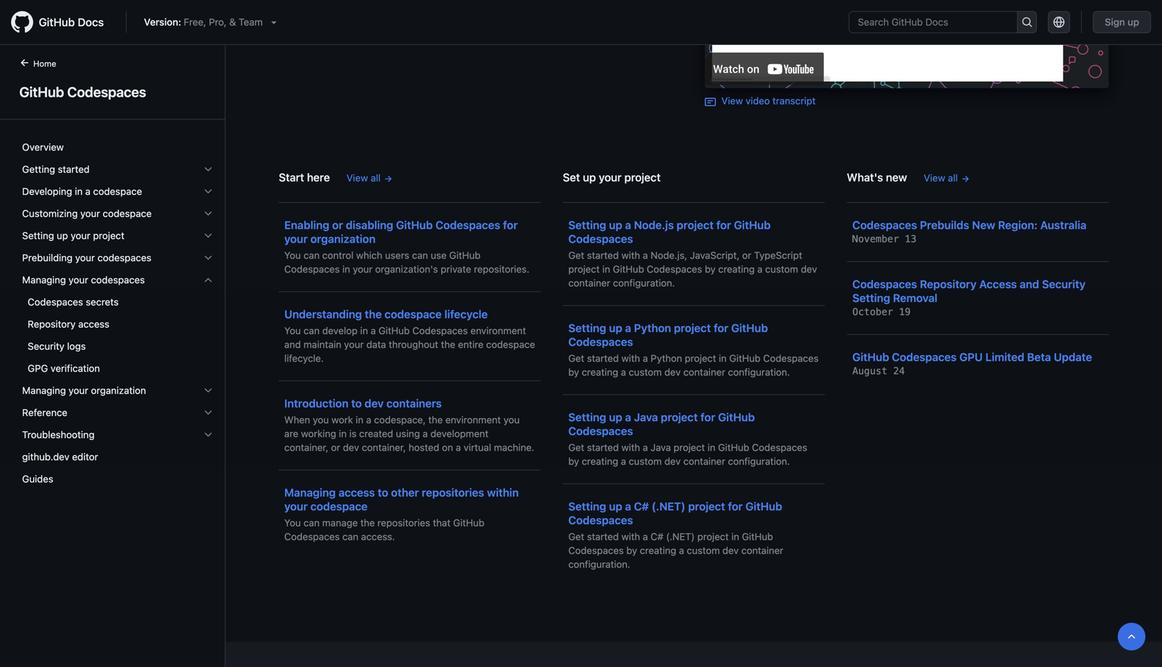 Task type: describe. For each thing, give the bounding box(es) containing it.
customizing your codespace
[[22, 208, 152, 219]]

up for set up your project
[[583, 171, 596, 184]]

with inside setting up a c# (.net) project for github codespaces get started with a c# (.net) project in github codespaces by creating a custom dev container configuration.
[[622, 531, 640, 543]]

which
[[356, 250, 382, 261]]

codespace down getting started "dropdown button"
[[93, 186, 142, 197]]

getting
[[22, 164, 55, 175]]

when
[[284, 414, 310, 426]]

24
[[893, 366, 905, 377]]

using
[[396, 428, 420, 440]]

control
[[322, 250, 354, 261]]

get inside setting up a c# (.net) project for github codespaces get started with a c# (.net) project in github codespaces by creating a custom dev container configuration.
[[568, 531, 584, 543]]

github docs
[[39, 16, 104, 29]]

view video transcript link
[[705, 95, 816, 107]]

virtual
[[464, 442, 491, 454]]

started for setting up a java project for github codespaces
[[587, 442, 619, 454]]

sign up
[[1105, 16, 1140, 28]]

up for setting up a c# (.net) project for github codespaces get started with a c# (.net) project in github codespaces by creating a custom dev container configuration.
[[609, 500, 622, 513]]

can inside understanding the codespace lifecycle you can develop in a github codespaces environment and maintain your data throughout the entire codespace lifecycle.
[[304, 325, 320, 337]]

codespaces inside understanding the codespace lifecycle you can develop in a github codespaces environment and maintain your data throughout the entire codespace lifecycle.
[[413, 325, 468, 337]]

codespaces secrets link
[[17, 291, 219, 313]]

sc 9kayk9 0 image for customizing your codespace
[[203, 208, 214, 219]]

all for new
[[948, 172, 958, 184]]

container inside setting up a python project for github codespaces get started with a python project in github codespaces by creating a custom dev container configuration.
[[684, 367, 726, 378]]

secrets
[[86, 296, 119, 308]]

github inside github codespaces gpu limited beta update august 24
[[853, 351, 889, 364]]

up for setting up a python project for github codespaces get started with a python project in github codespaces by creating a custom dev container configuration.
[[609, 322, 622, 335]]

you inside understanding the codespace lifecycle you can develop in a github codespaces environment and maintain your data throughout the entire codespace lifecycle.
[[284, 325, 301, 337]]

overview link
[[17, 136, 219, 158]]

0 vertical spatial (.net)
[[652, 500, 686, 513]]

enabling or disabling github codespaces for your organization you can control which users can use github codespaces in your organization's private repositories.
[[284, 219, 530, 275]]

by inside setting up a c# (.net) project for github codespaces get started with a c# (.net) project in github codespaces by creating a custom dev container configuration.
[[627, 545, 637, 557]]

managing for to
[[284, 486, 336, 500]]

access for managing
[[339, 486, 375, 500]]

setting for c#
[[568, 500, 606, 513]]

setting for project
[[22, 230, 54, 241]]

started inside "dropdown button"
[[58, 164, 90, 175]]

all for disabling
[[371, 172, 381, 184]]

version: free, pro, & team
[[144, 16, 263, 28]]

container inside the setting up a node.js project for github codespaces get started with a node.js, javascript, or typescript project in github codespaces by creating a custom dev container configuration.
[[568, 277, 610, 289]]

august
[[853, 366, 888, 377]]

custom inside the setting up a java project for github codespaces get started with a java project in github codespaces by creating a custom dev container configuration.
[[629, 456, 662, 467]]

containers
[[386, 397, 442, 410]]

setting up a c# (.net) project for github codespaces get started with a c# (.net) project in github codespaces by creating a custom dev container configuration.
[[568, 500, 784, 570]]

managing your organization
[[22, 385, 146, 396]]

start here
[[279, 171, 330, 184]]

github codespaces link
[[17, 82, 208, 102]]

1 vertical spatial (.net)
[[666, 531, 695, 543]]

can down the manage
[[342, 531, 359, 543]]

managing for codespaces
[[22, 274, 66, 286]]

setting for node.js
[[568, 219, 606, 232]]

beta
[[1027, 351, 1051, 364]]

1 vertical spatial java
[[651, 442, 671, 454]]

environment for lifecycle
[[471, 325, 526, 337]]

creating inside setting up a python project for github codespaces get started with a python project in github codespaces by creating a custom dev container configuration.
[[582, 367, 618, 378]]

enabling
[[284, 219, 329, 232]]

codespaces inside codespaces secrets 'link'
[[28, 296, 83, 308]]

setting up a java project for github codespaces get started with a java project in github codespaces by creating a custom dev container configuration.
[[568, 411, 808, 467]]

0 vertical spatial repositories
[[422, 486, 484, 500]]

view for enabling or disabling github codespaces for your organization
[[347, 172, 368, 184]]

getting started
[[22, 164, 90, 175]]

overview
[[22, 141, 64, 153]]

setting up a python project for github codespaces get started with a python project in github codespaces by creating a custom dev container configuration.
[[568, 322, 819, 378]]

codespaces secrets
[[28, 296, 119, 308]]

manage
[[322, 518, 358, 529]]

guides
[[22, 474, 53, 485]]

codespaces for managing your codespaces
[[91, 274, 145, 286]]

link image
[[705, 96, 716, 107]]

dev inside the setting up a java project for github codespaces get started with a java project in github codespaces by creating a custom dev container configuration.
[[665, 456, 681, 467]]

or inside the setting up a node.js project for github codespaces get started with a node.js, javascript, or typescript project in github codespaces by creating a custom dev container configuration.
[[742, 250, 752, 261]]

a inside dropdown button
[[85, 186, 91, 197]]

security inside github codespaces element
[[28, 341, 64, 352]]

view all link for start here
[[347, 171, 393, 185]]

codespaces prebuilds new region: australia november 13
[[853, 219, 1087, 245]]

for inside setting up a c# (.net) project for github codespaces get started with a c# (.net) project in github codespaces by creating a custom dev container configuration.
[[728, 500, 743, 513]]

are
[[284, 428, 298, 440]]

reference button
[[17, 402, 219, 424]]

a inside understanding the codespace lifecycle you can develop in a github codespaces environment and maintain your data throughout the entire codespace lifecycle.
[[371, 325, 376, 337]]

developing in a codespace button
[[17, 181, 219, 203]]

users
[[385, 250, 409, 261]]

organization's
[[375, 264, 438, 275]]

lifecycle.
[[284, 353, 324, 364]]

in inside enabling or disabling github codespaces for your organization you can control which users can use github codespaces in your organization's private repositories.
[[342, 264, 350, 275]]

removal
[[893, 292, 938, 305]]

in inside setting up a c# (.net) project for github codespaces get started with a c# (.net) project in github codespaces by creating a custom dev container configuration.
[[732, 531, 739, 543]]

update
[[1054, 351, 1092, 364]]

set up your project
[[563, 171, 661, 184]]

video
[[746, 95, 770, 107]]

codespace inside managing access to other repositories within your codespace you can manage the repositories that github codespaces can access.
[[310, 500, 368, 513]]

understanding
[[284, 308, 362, 321]]

gpg verification
[[28, 363, 100, 374]]

managing your codespaces
[[22, 274, 145, 286]]

security logs
[[28, 341, 86, 352]]

prebuilding your codespaces
[[22, 252, 151, 264]]

sc 9kayk9 0 image for setting up your project
[[203, 230, 214, 241]]

managing your codespaces element containing managing your codespaces
[[11, 269, 225, 380]]

managing your codespaces button
[[17, 269, 219, 291]]

pro,
[[209, 16, 227, 28]]

development
[[431, 428, 489, 440]]

github codespaces
[[19, 84, 146, 100]]

sign up link
[[1093, 11, 1151, 33]]

codespaces inside github codespaces gpu limited beta update august 24
[[892, 351, 957, 364]]

the inside introduction to dev containers when you work in a codespace, the environment you are working in is created using a development container, or dev container, hosted on a virtual machine.
[[428, 414, 443, 426]]

github docs link
[[11, 11, 115, 33]]

home link
[[14, 57, 78, 71]]

managing for organization
[[22, 385, 66, 396]]

repository access link
[[17, 313, 219, 336]]

repository inside codespaces repository access and security setting removal october 19
[[920, 278, 977, 291]]

with for java
[[622, 442, 640, 454]]

codespaces inside managing access to other repositories within your codespace you can manage the repositories that github codespaces can access.
[[284, 531, 340, 543]]

typescript
[[754, 250, 802, 261]]

and inside codespaces repository access and security setting removal october 19
[[1020, 278, 1039, 291]]

the up data
[[365, 308, 382, 321]]

creating inside setting up a c# (.net) project for github codespaces get started with a c# (.net) project in github codespaces by creating a custom dev container configuration.
[[640, 545, 676, 557]]

sc 9kayk9 0 image for reference
[[203, 408, 214, 419]]

developing in a codespace
[[22, 186, 142, 197]]

codespace up throughout
[[385, 308, 442, 321]]

verification
[[51, 363, 100, 374]]

get for setting up a node.js project for github codespaces
[[568, 250, 584, 261]]

access for repository
[[78, 319, 109, 330]]

entire
[[458, 339, 484, 350]]

gpg
[[28, 363, 48, 374]]

node.js
[[634, 219, 674, 232]]

started for setting up a node.js project for github codespaces
[[587, 250, 619, 261]]

for for setting up a node.js project for github codespaces
[[717, 219, 731, 232]]

view video transcript
[[722, 95, 816, 107]]

container inside setting up a c# (.net) project for github codespaces get started with a c# (.net) project in github codespaces by creating a custom dev container configuration.
[[742, 545, 784, 557]]

august 24 element
[[853, 366, 905, 377]]

sc 9kayk9 0 image for prebuilding your codespaces
[[203, 253, 214, 264]]

custom inside setting up a c# (.net) project for github codespaces get started with a c# (.net) project in github codespaces by creating a custom dev container configuration.
[[687, 545, 720, 557]]

transcript
[[773, 95, 816, 107]]

get for setting up a java project for github codespaces
[[568, 442, 584, 454]]

you for managing access to other repositories within your codespace
[[284, 518, 301, 529]]

october 19 element
[[853, 307, 911, 318]]

limited
[[986, 351, 1025, 364]]

repository access
[[28, 319, 109, 330]]

lifecycle
[[445, 308, 488, 321]]

docs
[[78, 16, 104, 29]]

started for setting up a python project for github codespaces
[[587, 353, 619, 364]]

developing
[[22, 186, 72, 197]]

to inside managing access to other repositories within your codespace you can manage the repositories that github codespaces can access.
[[378, 486, 388, 500]]

configuration. inside the setting up a node.js project for github codespaces get started with a node.js, javascript, or typescript project in github codespaces by creating a custom dev container configuration.
[[613, 277, 675, 289]]

security inside codespaces repository access and security setting removal october 19
[[1042, 278, 1086, 291]]

creating inside the setting up a node.js project for github codespaces get started with a node.js, javascript, or typescript project in github codespaces by creating a custom dev container configuration.
[[718, 264, 755, 275]]

in inside understanding the codespace lifecycle you can develop in a github codespaces environment and maintain your data throughout the entire codespace lifecycle.
[[360, 325, 368, 337]]

or inside introduction to dev containers when you work in a codespace, the environment you are working in is created using a development container, or dev container, hosted on a virtual machine.
[[331, 442, 340, 454]]

started inside setting up a c# (.net) project for github codespaces get started with a c# (.net) project in github codespaces by creating a custom dev container configuration.
[[587, 531, 619, 543]]

configuration. inside the setting up a java project for github codespaces get started with a java project in github codespaces by creating a custom dev container configuration.
[[728, 456, 790, 467]]

managing your organization button
[[17, 380, 219, 402]]

that
[[433, 518, 451, 529]]

0 horizontal spatial c#
[[634, 500, 649, 513]]



Task type: vqa. For each thing, say whether or not it's contained in the screenshot.
top Security
yes



Task type: locate. For each thing, give the bounding box(es) containing it.
0 vertical spatial and
[[1020, 278, 1039, 291]]

1 horizontal spatial all
[[948, 172, 958, 184]]

new
[[886, 171, 907, 184]]

other
[[391, 486, 419, 500]]

1 vertical spatial organization
[[91, 385, 146, 396]]

dev inside setting up a c# (.net) project for github codespaces get started with a c# (.net) project in github codespaces by creating a custom dev container configuration.
[[723, 545, 739, 557]]

sc 9kayk9 0 image
[[203, 186, 214, 197], [203, 208, 214, 219], [203, 230, 214, 241], [203, 275, 214, 286], [203, 430, 214, 441]]

to left 'other' on the bottom left
[[378, 486, 388, 500]]

1 vertical spatial codespaces
[[91, 274, 145, 286]]

2 vertical spatial you
[[284, 518, 301, 529]]

3 get from the top
[[568, 442, 584, 454]]

repository up security logs
[[28, 319, 76, 330]]

what's new
[[847, 171, 907, 184]]

0 horizontal spatial to
[[351, 397, 362, 410]]

github inside managing access to other repositories within your codespace you can manage the repositories that github codespaces can access.
[[453, 518, 485, 529]]

1 horizontal spatial view all
[[924, 172, 958, 184]]

you inside enabling or disabling github codespaces for your organization you can control which users can use github codespaces in your organization's private repositories.
[[284, 250, 301, 261]]

view all right new
[[924, 172, 958, 184]]

australia
[[1041, 219, 1087, 232]]

search image
[[1022, 17, 1033, 28]]

environment up entire
[[471, 325, 526, 337]]

in inside the setting up a java project for github codespaces get started with a java project in github codespaces by creating a custom dev container configuration.
[[708, 442, 716, 454]]

0 horizontal spatial repository
[[28, 319, 76, 330]]

1 you from the top
[[284, 250, 301, 261]]

view
[[722, 95, 743, 107], [347, 172, 368, 184], [924, 172, 946, 184]]

setting inside codespaces repository access and security setting removal october 19
[[853, 292, 891, 305]]

setting
[[568, 219, 606, 232], [22, 230, 54, 241], [853, 292, 891, 305], [568, 322, 606, 335], [568, 411, 606, 424], [568, 500, 606, 513]]

sign
[[1105, 16, 1125, 28]]

2 with from the top
[[622, 353, 640, 364]]

your inside managing access to other repositories within your codespace you can manage the repositories that github codespaces can access.
[[284, 500, 308, 513]]

understanding the codespace lifecycle you can develop in a github codespaces environment and maintain your data throughout the entire codespace lifecycle.
[[284, 308, 535, 364]]

start
[[279, 171, 304, 184]]

the down containers
[[428, 414, 443, 426]]

container,
[[284, 442, 329, 454], [362, 442, 406, 454]]

2 you from the left
[[504, 414, 520, 426]]

up inside setting up a python project for github codespaces get started with a python project in github codespaces by creating a custom dev container configuration.
[[609, 322, 622, 335]]

1 horizontal spatial access
[[339, 486, 375, 500]]

codespace down developing in a codespace dropdown button
[[103, 208, 152, 219]]

for for setting up a python project for github codespaces
[[714, 322, 729, 335]]

and up lifecycle.
[[284, 339, 301, 350]]

view all for what's new
[[924, 172, 958, 184]]

get inside the setting up a node.js project for github codespaces get started with a node.js, javascript, or typescript project in github codespaces by creating a custom dev container configuration.
[[568, 250, 584, 261]]

in inside the setting up a node.js project for github codespaces get started with a node.js, javascript, or typescript project in github codespaces by creating a custom dev container configuration.
[[603, 264, 610, 275]]

0 horizontal spatial all
[[371, 172, 381, 184]]

creating inside the setting up a java project for github codespaces get started with a java project in github codespaces by creating a custom dev container configuration.
[[582, 456, 618, 467]]

1 vertical spatial you
[[284, 325, 301, 337]]

security down australia
[[1042, 278, 1086, 291]]

1 horizontal spatial organization
[[310, 232, 376, 246]]

home
[[33, 59, 56, 68]]

hosted
[[409, 442, 439, 454]]

2 all from the left
[[948, 172, 958, 184]]

1 horizontal spatial container,
[[362, 442, 406, 454]]

you up lifecycle.
[[284, 325, 301, 337]]

&
[[229, 16, 236, 28]]

2 vertical spatial managing
[[284, 486, 336, 500]]

0 vertical spatial environment
[[471, 325, 526, 337]]

managing inside dropdown button
[[22, 274, 66, 286]]

1 horizontal spatial and
[[1020, 278, 1039, 291]]

github.dev editor
[[22, 451, 98, 463]]

repositories.
[[474, 264, 530, 275]]

troubleshooting
[[22, 429, 95, 441]]

triangle down image
[[268, 17, 279, 28]]

github codespaces element
[[0, 56, 226, 666]]

sc 9kayk9 0 image inside reference dropdown button
[[203, 408, 214, 419]]

project
[[625, 171, 661, 184], [677, 219, 714, 232], [93, 230, 124, 241], [568, 264, 600, 275], [674, 322, 711, 335], [685, 353, 716, 364], [661, 411, 698, 424], [674, 442, 705, 454], [688, 500, 725, 513], [698, 531, 729, 543]]

can up maintain
[[304, 325, 320, 337]]

or left typescript
[[742, 250, 752, 261]]

setting up your project button
[[17, 225, 219, 247]]

for inside enabling or disabling github codespaces for your organization you can control which users can use github codespaces in your organization's private repositories.
[[503, 219, 518, 232]]

codespaces inside codespaces repository access and security setting removal october 19
[[853, 278, 917, 291]]

creating
[[718, 264, 755, 275], [582, 367, 618, 378], [582, 456, 618, 467], [640, 545, 676, 557]]

configuration. inside setting up a python project for github codespaces get started with a python project in github codespaces by creating a custom dev container configuration.
[[728, 367, 790, 378]]

organization down gpg verification link
[[91, 385, 146, 396]]

view right new
[[924, 172, 946, 184]]

managing your codespaces element containing codespaces secrets
[[11, 291, 225, 380]]

1 horizontal spatial c#
[[651, 531, 664, 543]]

november 13 element
[[853, 234, 917, 245]]

1 sc 9kayk9 0 image from the top
[[203, 164, 214, 175]]

1 container, from the left
[[284, 442, 329, 454]]

tooltip
[[1118, 623, 1146, 651]]

you left the manage
[[284, 518, 301, 529]]

to inside introduction to dev containers when you work in a codespace, the environment you are working in is created using a development container, or dev container, hosted on a virtual machine.
[[351, 397, 362, 410]]

3 with from the top
[[622, 442, 640, 454]]

2 container, from the left
[[362, 442, 406, 454]]

2 you from the top
[[284, 325, 301, 337]]

sc 9kayk9 0 image inside developing in a codespace dropdown button
[[203, 186, 214, 197]]

get inside setting up a python project for github codespaces get started with a python project in github codespaces by creating a custom dev container configuration.
[[568, 353, 584, 364]]

4 get from the top
[[568, 531, 584, 543]]

dev inside setting up a python project for github codespaces get started with a python project in github codespaces by creating a custom dev container configuration.
[[665, 367, 681, 378]]

for for setting up a java project for github codespaces
[[701, 411, 716, 424]]

codespaces repository access and security setting removal october 19
[[853, 278, 1086, 318]]

prebuilding
[[22, 252, 73, 264]]

3 sc 9kayk9 0 image from the top
[[203, 385, 214, 396]]

github.dev
[[22, 451, 69, 463]]

0 vertical spatial access
[[78, 319, 109, 330]]

managing access to other repositories within your codespace you can manage the repositories that github codespaces can access.
[[284, 486, 519, 543]]

use
[[431, 250, 447, 261]]

python
[[634, 322, 671, 335], [651, 353, 682, 364]]

sc 9kayk9 0 image for troubleshooting
[[203, 430, 214, 441]]

managing inside managing access to other repositories within your codespace you can manage the repositories that github codespaces can access.
[[284, 486, 336, 500]]

dev inside the setting up a node.js project for github codespaces get started with a node.js, javascript, or typescript project in github codespaces by creating a custom dev container configuration.
[[801, 264, 817, 275]]

troubleshooting button
[[17, 424, 219, 446]]

2 sc 9kayk9 0 image from the top
[[203, 253, 214, 264]]

view right link icon
[[722, 95, 743, 107]]

access down secrets on the top left of the page
[[78, 319, 109, 330]]

(.net)
[[652, 500, 686, 513], [666, 531, 695, 543]]

setting inside setting up a python project for github codespaces get started with a python project in github codespaces by creating a custom dev container configuration.
[[568, 322, 606, 335]]

private
[[441, 264, 471, 275]]

project inside dropdown button
[[93, 230, 124, 241]]

with inside setting up a python project for github codespaces get started with a python project in github codespaces by creating a custom dev container configuration.
[[622, 353, 640, 364]]

sc 9kayk9 0 image inside managing your organization dropdown button
[[203, 385, 214, 396]]

1 vertical spatial access
[[339, 486, 375, 500]]

up for setting up a node.js project for github codespaces get started with a node.js, javascript, or typescript project in github codespaces by creating a custom dev container configuration.
[[609, 219, 622, 232]]

the up access.
[[361, 518, 375, 529]]

codespaces down prebuilding your codespaces dropdown button
[[91, 274, 145, 286]]

view all link for what's new
[[924, 171, 970, 185]]

editor
[[72, 451, 98, 463]]

1 vertical spatial repository
[[28, 319, 76, 330]]

started
[[58, 164, 90, 175], [587, 250, 619, 261], [587, 353, 619, 364], [587, 442, 619, 454], [587, 531, 619, 543]]

0 horizontal spatial view
[[347, 172, 368, 184]]

by
[[705, 264, 716, 275], [568, 367, 579, 378], [568, 456, 579, 467], [627, 545, 637, 557]]

2 view all link from the left
[[924, 171, 970, 185]]

setting inside the setting up a node.js project for github codespaces get started with a node.js, javascript, or typescript project in github codespaces by creating a custom dev container configuration.
[[568, 219, 606, 232]]

1 view all from the left
[[347, 172, 381, 184]]

organization inside enabling or disabling github codespaces for your organization you can control which users can use github codespaces in your organization's private repositories.
[[310, 232, 376, 246]]

can left use
[[412, 250, 428, 261]]

data
[[366, 339, 386, 350]]

repositories up that at left bottom
[[422, 486, 484, 500]]

in inside setting up a python project for github codespaces get started with a python project in github codespaces by creating a custom dev container configuration.
[[719, 353, 727, 364]]

codespace up the manage
[[310, 500, 368, 513]]

you up machine.
[[504, 414, 520, 426]]

0 horizontal spatial view all
[[347, 172, 381, 184]]

1 vertical spatial python
[[651, 353, 682, 364]]

for inside the setting up a node.js project for github codespaces get started with a node.js, javascript, or typescript project in github codespaces by creating a custom dev container configuration.
[[717, 219, 731, 232]]

github inside understanding the codespace lifecycle you can develop in a github codespaces environment and maintain your data throughout the entire codespace lifecycle.
[[379, 325, 410, 337]]

managing up the manage
[[284, 486, 336, 500]]

and inside understanding the codespace lifecycle you can develop in a github codespaces environment and maintain your data throughout the entire codespace lifecycle.
[[284, 339, 301, 350]]

1 get from the top
[[568, 250, 584, 261]]

1 vertical spatial environment
[[446, 414, 501, 426]]

managing down prebuilding
[[22, 274, 66, 286]]

0 vertical spatial java
[[634, 411, 658, 424]]

environment inside understanding the codespace lifecycle you can develop in a github codespaces environment and maintain your data throughout the entire codespace lifecycle.
[[471, 325, 526, 337]]

started inside setting up a python project for github codespaces get started with a python project in github codespaces by creating a custom dev container configuration.
[[587, 353, 619, 364]]

for for enabling or disabling github codespaces for your organization
[[503, 219, 518, 232]]

select language: current language is english image
[[1054, 17, 1065, 28]]

organization
[[310, 232, 376, 246], [91, 385, 146, 396]]

managing inside dropdown button
[[22, 385, 66, 396]]

gpg verification link
[[17, 358, 219, 380]]

and right access
[[1020, 278, 1039, 291]]

2 managing your codespaces element from the top
[[11, 291, 225, 380]]

with for python
[[622, 353, 640, 364]]

started inside the setting up a java project for github codespaces get started with a java project in github codespaces by creating a custom dev container configuration.
[[587, 442, 619, 454]]

your inside dropdown button
[[69, 385, 88, 396]]

security
[[1042, 278, 1086, 291], [28, 341, 64, 352]]

started inside the setting up a node.js project for github codespaces get started with a node.js, javascript, or typescript project in github codespaces by creating a custom dev container configuration.
[[587, 250, 619, 261]]

view all link up prebuilds
[[924, 171, 970, 185]]

0 horizontal spatial container,
[[284, 442, 329, 454]]

security logs link
[[17, 336, 219, 358]]

by inside the setting up a node.js project for github codespaces get started with a node.js, javascript, or typescript project in github codespaces by creating a custom dev container configuration.
[[705, 264, 716, 275]]

team
[[239, 16, 263, 28]]

all up disabling
[[371, 172, 381, 184]]

security up gpg
[[28, 341, 64, 352]]

managing your codespaces element
[[11, 269, 225, 380], [11, 291, 225, 380]]

1 horizontal spatial you
[[504, 414, 520, 426]]

introduction to dev containers when you work in a codespace, the environment you are working in is created using a development container, or dev container, hosted on a virtual machine.
[[284, 397, 534, 454]]

working
[[301, 428, 336, 440]]

the left entire
[[441, 339, 455, 350]]

sc 9kayk9 0 image for developing in a codespace
[[203, 186, 214, 197]]

5 sc 9kayk9 0 image from the top
[[203, 430, 214, 441]]

environment for containers
[[446, 414, 501, 426]]

0 horizontal spatial access
[[78, 319, 109, 330]]

0 vertical spatial codespaces
[[98, 252, 151, 264]]

0 vertical spatial c#
[[634, 500, 649, 513]]

guides link
[[17, 468, 219, 491]]

0 horizontal spatial organization
[[91, 385, 146, 396]]

0 vertical spatial managing
[[22, 274, 66, 286]]

custom inside setting up a python project for github codespaces get started with a python project in github codespaces by creating a custom dev container configuration.
[[629, 367, 662, 378]]

2 get from the top
[[568, 353, 584, 364]]

1 vertical spatial repositories
[[378, 518, 430, 529]]

sc 9kayk9 0 image inside setting up your project dropdown button
[[203, 230, 214, 241]]

setting inside setting up a c# (.net) project for github codespaces get started with a c# (.net) project in github codespaces by creating a custom dev container configuration.
[[568, 500, 606, 513]]

introduction
[[284, 397, 349, 410]]

0 vertical spatial repository
[[920, 278, 977, 291]]

access up the manage
[[339, 486, 375, 500]]

your inside understanding the codespace lifecycle you can develop in a github codespaces environment and maintain your data throughout the entire codespace lifecycle.
[[344, 339, 364, 350]]

container, down created
[[362, 442, 406, 454]]

get
[[568, 250, 584, 261], [568, 353, 584, 364], [568, 442, 584, 454], [568, 531, 584, 543]]

you down enabling
[[284, 250, 301, 261]]

4 sc 9kayk9 0 image from the top
[[203, 408, 214, 419]]

managing up reference
[[22, 385, 66, 396]]

new
[[972, 219, 996, 232]]

container, down working
[[284, 442, 329, 454]]

1 managing your codespaces element from the top
[[11, 269, 225, 380]]

sc 9kayk9 0 image inside managing your codespaces dropdown button
[[203, 275, 214, 286]]

access
[[980, 278, 1017, 291]]

codespace right entire
[[486, 339, 535, 350]]

or up control
[[332, 219, 343, 232]]

all
[[371, 172, 381, 184], [948, 172, 958, 184]]

codespaces for prebuilding your codespaces
[[98, 252, 151, 264]]

1 view all link from the left
[[347, 171, 393, 185]]

view all link up disabling
[[347, 171, 393, 185]]

19
[[899, 307, 911, 318]]

0 vertical spatial security
[[1042, 278, 1086, 291]]

all up prebuilds
[[948, 172, 958, 184]]

prebuilding your codespaces button
[[17, 247, 219, 269]]

1 vertical spatial security
[[28, 341, 64, 352]]

view right here
[[347, 172, 368, 184]]

scroll to top image
[[1126, 632, 1137, 643]]

2 horizontal spatial view
[[924, 172, 946, 184]]

3 you from the top
[[284, 518, 301, 529]]

you for enabling or disabling github codespaces for your organization
[[284, 250, 301, 261]]

set
[[563, 171, 580, 184]]

view inside the "view video transcript" link
[[722, 95, 743, 107]]

access inside managing access to other repositories within your codespace you can manage the repositories that github codespaces can access.
[[339, 486, 375, 500]]

1 sc 9kayk9 0 image from the top
[[203, 186, 214, 197]]

machine.
[[494, 442, 534, 454]]

with inside the setting up a java project for github codespaces get started with a java project in github codespaces by creating a custom dev container configuration.
[[622, 442, 640, 454]]

1 horizontal spatial to
[[378, 486, 388, 500]]

repositories
[[422, 486, 484, 500], [378, 518, 430, 529]]

for
[[503, 219, 518, 232], [717, 219, 731, 232], [714, 322, 729, 335], [701, 411, 716, 424], [728, 500, 743, 513]]

customizing your codespace button
[[17, 203, 219, 225]]

sc 9kayk9 0 image inside getting started "dropdown button"
[[203, 164, 214, 175]]

codespaces down setting up your project dropdown button
[[98, 252, 151, 264]]

0 vertical spatial to
[[351, 397, 362, 410]]

1 vertical spatial managing
[[22, 385, 66, 396]]

0 vertical spatial python
[[634, 322, 671, 335]]

0 vertical spatial you
[[284, 250, 301, 261]]

up for setting up a java project for github codespaces get started with a java project in github codespaces by creating a custom dev container configuration.
[[609, 411, 622, 424]]

view all for start here
[[347, 172, 381, 184]]

1 all from the left
[[371, 172, 381, 184]]

up inside sign up link
[[1128, 16, 1140, 28]]

version:
[[144, 16, 181, 28]]

up inside the setting up a java project for github codespaces get started with a java project in github codespaces by creating a custom dev container configuration.
[[609, 411, 622, 424]]

you inside managing access to other repositories within your codespace you can manage the repositories that github codespaces can access.
[[284, 518, 301, 529]]

can left control
[[304, 250, 320, 261]]

4 sc 9kayk9 0 image from the top
[[203, 275, 214, 286]]

you up working
[[313, 414, 329, 426]]

setting for python
[[568, 322, 606, 335]]

prebuilds
[[920, 219, 970, 232]]

up inside setting up a c# (.net) project for github codespaces get started with a c# (.net) project in github codespaces by creating a custom dev container configuration.
[[609, 500, 622, 513]]

access inside github codespaces element
[[78, 319, 109, 330]]

configuration.
[[613, 277, 675, 289], [728, 367, 790, 378], [728, 456, 790, 467], [568, 559, 630, 570]]

view for codespaces prebuilds new region: australia
[[924, 172, 946, 184]]

1 you from the left
[[313, 414, 329, 426]]

codespaces inside codespaces prebuilds new region: australia november 13
[[853, 219, 917, 232]]

0 horizontal spatial and
[[284, 339, 301, 350]]

with for node.js
[[622, 250, 640, 261]]

setting up a node.js project for github codespaces get started with a node.js, javascript, or typescript project in github codespaces by creating a custom dev container configuration.
[[568, 219, 817, 289]]

view all link
[[347, 171, 393, 185], [924, 171, 970, 185]]

repository up the removal
[[920, 278, 977, 291]]

2 sc 9kayk9 0 image from the top
[[203, 208, 214, 219]]

on
[[442, 442, 453, 454]]

container
[[568, 277, 610, 289], [684, 367, 726, 378], [684, 456, 726, 467], [742, 545, 784, 557]]

1 vertical spatial and
[[284, 339, 301, 350]]

codespaces inside managing your codespaces dropdown button
[[91, 274, 145, 286]]

1 horizontal spatial repository
[[920, 278, 977, 291]]

Search GitHub Docs search field
[[850, 12, 1017, 33]]

environment up development
[[446, 414, 501, 426]]

javascript,
[[690, 250, 740, 261]]

sc 9kayk9 0 image inside troubleshooting dropdown button
[[203, 430, 214, 441]]

in inside dropdown button
[[75, 186, 83, 197]]

codespaces
[[98, 252, 151, 264], [91, 274, 145, 286]]

node.js,
[[651, 250, 688, 261]]

0 horizontal spatial view all link
[[347, 171, 393, 185]]

getting started button
[[17, 158, 219, 181]]

get for setting up a python project for github codespaces
[[568, 353, 584, 364]]

by inside setting up a python project for github codespaces get started with a python project in github codespaces by creating a custom dev container configuration.
[[568, 367, 579, 378]]

up
[[1128, 16, 1140, 28], [583, 171, 596, 184], [609, 219, 622, 232], [57, 230, 68, 241], [609, 322, 622, 335], [609, 411, 622, 424], [609, 500, 622, 513]]

sc 9kayk9 0 image for managing your organization
[[203, 385, 214, 396]]

1 horizontal spatial view all link
[[924, 171, 970, 185]]

up for setting up your project
[[57, 230, 68, 241]]

configuration. inside setting up a c# (.net) project for github codespaces get started with a c# (.net) project in github codespaces by creating a custom dev container configuration.
[[568, 559, 630, 570]]

october
[[853, 307, 893, 318]]

0 vertical spatial or
[[332, 219, 343, 232]]

setting inside the setting up a java project for github codespaces get started with a java project in github codespaces by creating a custom dev container configuration.
[[568, 411, 606, 424]]

None search field
[[849, 11, 1037, 33]]

sc 9kayk9 0 image inside prebuilding your codespaces dropdown button
[[203, 253, 214, 264]]

4 with from the top
[[622, 531, 640, 543]]

2 vertical spatial or
[[331, 442, 340, 454]]

1 with from the top
[[622, 250, 640, 261]]

sc 9kayk9 0 image for managing your codespaces
[[203, 275, 214, 286]]

0 horizontal spatial you
[[313, 414, 329, 426]]

codespace
[[93, 186, 142, 197], [103, 208, 152, 219], [385, 308, 442, 321], [486, 339, 535, 350], [310, 500, 368, 513]]

2 view all from the left
[[924, 172, 958, 184]]

by inside the setting up a java project for github codespaces get started with a java project in github codespaces by creating a custom dev container configuration.
[[568, 456, 579, 467]]

up for sign up
[[1128, 16, 1140, 28]]

container inside the setting up a java project for github codespaces get started with a java project in github codespaces by creating a custom dev container configuration.
[[684, 456, 726, 467]]

view all right here
[[347, 172, 381, 184]]

up inside the setting up a node.js project for github codespaces get started with a node.js, javascript, or typescript project in github codespaces by creating a custom dev container configuration.
[[609, 219, 622, 232]]

sc 9kayk9 0 image for getting started
[[203, 164, 214, 175]]

reference
[[22, 407, 67, 419]]

custom inside the setting up a node.js project for github codespaces get started with a node.js, javascript, or typescript project in github codespaces by creating a custom dev container configuration.
[[765, 264, 798, 275]]

organization up control
[[310, 232, 376, 246]]

to up the "work"
[[351, 397, 362, 410]]

or inside enabling or disabling github codespaces for your organization you can control which users can use github codespaces in your organization's private repositories.
[[332, 219, 343, 232]]

1 horizontal spatial view
[[722, 95, 743, 107]]

the inside managing access to other repositories within your codespace you can manage the repositories that github codespaces can access.
[[361, 518, 375, 529]]

1 horizontal spatial security
[[1042, 278, 1086, 291]]

customizing
[[22, 208, 78, 219]]

0 vertical spatial organization
[[310, 232, 376, 246]]

0 horizontal spatial security
[[28, 341, 64, 352]]

sc 9kayk9 0 image
[[203, 164, 214, 175], [203, 253, 214, 264], [203, 385, 214, 396], [203, 408, 214, 419]]

repositories up access.
[[378, 518, 430, 529]]

setting for java
[[568, 411, 606, 424]]

1 vertical spatial to
[[378, 486, 388, 500]]

or down working
[[331, 442, 340, 454]]

can left the manage
[[304, 518, 320, 529]]

organization inside dropdown button
[[91, 385, 146, 396]]

is
[[349, 428, 357, 440]]

repository inside managing your codespaces element
[[28, 319, 76, 330]]

within
[[487, 486, 519, 500]]

disabling
[[346, 219, 393, 232]]

setting inside dropdown button
[[22, 230, 54, 241]]

here
[[307, 171, 330, 184]]

github
[[39, 16, 75, 29], [19, 84, 64, 100], [396, 219, 433, 232], [734, 219, 771, 232], [449, 250, 481, 261], [613, 264, 644, 275], [731, 322, 768, 335], [379, 325, 410, 337], [853, 351, 889, 364], [729, 353, 761, 364], [718, 411, 755, 424], [718, 442, 750, 454], [746, 500, 782, 513], [453, 518, 485, 529], [742, 531, 773, 543]]

to
[[351, 397, 362, 410], [378, 486, 388, 500]]

3 sc 9kayk9 0 image from the top
[[203, 230, 214, 241]]

environment inside introduction to dev containers when you work in a codespace, the environment you are working in is created using a development container, or dev container, hosted on a virtual machine.
[[446, 414, 501, 426]]

1 vertical spatial c#
[[651, 531, 664, 543]]

you
[[284, 250, 301, 261], [284, 325, 301, 337], [284, 518, 301, 529]]

1 vertical spatial or
[[742, 250, 752, 261]]

codespaces inside prebuilding your codespaces dropdown button
[[98, 252, 151, 264]]

codespaces inside github codespaces link
[[67, 84, 146, 100]]



